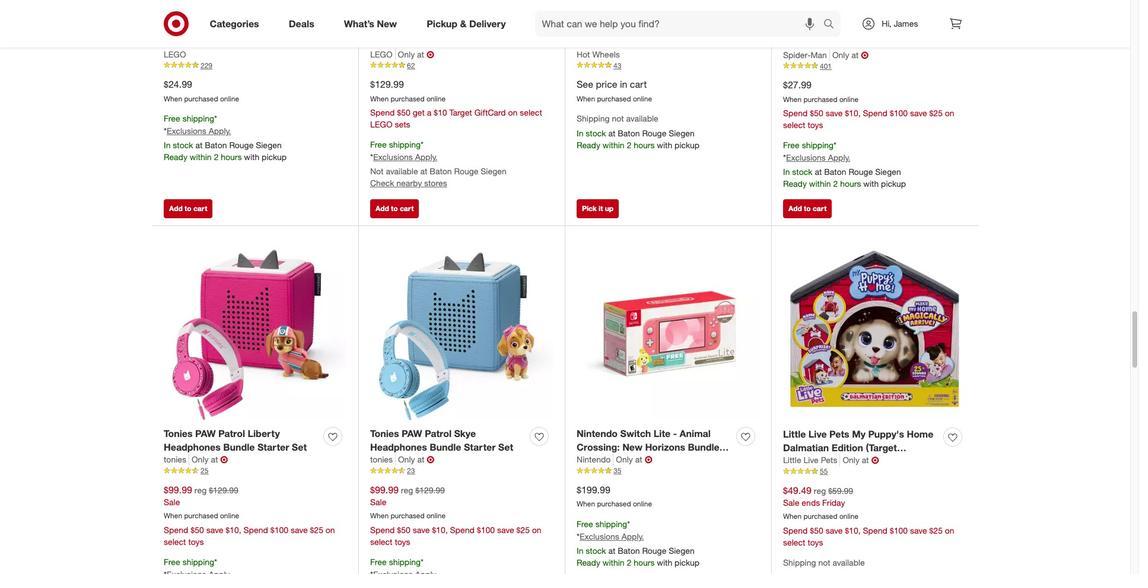 Task type: locate. For each thing, give the bounding box(es) containing it.
online down "friday" in the right bottom of the page
[[840, 512, 859, 521]]

free for $24.99
[[164, 114, 180, 124]]

exclusive) down spider-man link
[[784, 63, 829, 75]]

1 vertical spatial hot
[[577, 49, 590, 59]]

2 tonies only at ¬ from the left
[[370, 454, 435, 466]]

1 horizontal spatial free shipping * * exclusions apply. in stock at  baton rouge siegen ready within 2 hours with pickup
[[577, 520, 700, 568]]

lego up building
[[370, 22, 397, 34]]

toys inside the $27.99 when purchased online spend $50 save $10, spend $100 save $25 on select toys
[[808, 120, 824, 130]]

bundle down animal on the bottom of page
[[688, 441, 720, 453]]

cart for marvel spidey and his amazing friends team spidey and friends figure collection 7pk (target exclusive)
[[813, 204, 827, 213]]

2 little from the top
[[784, 456, 802, 466]]

with inside shipping not available in stock at  baton rouge siegen ready within 2 hours with pickup
[[657, 140, 673, 150]]

1 horizontal spatial tonies link
[[370, 454, 396, 466]]

marvel spidey and his amazing friends team spidey and friends figure collection 7pk (target exclusive)
[[784, 23, 932, 75]]

lego link down building
[[370, 48, 396, 60]]

1 horizontal spatial $129.99
[[370, 78, 404, 90]]

and down the his on the top of the page
[[879, 36, 896, 48]]

7pk
[[863, 50, 879, 62]]

¬ down tonies paw patrol liberty headphones bundle starter set
[[220, 454, 228, 466]]

patrol left liberty
[[218, 428, 245, 440]]

edition down my at bottom
[[832, 442, 864, 454]]

2 to from the left
[[391, 204, 398, 213]]

¬ down 21343
[[427, 48, 435, 60]]

1 vertical spatial (target
[[866, 442, 897, 454]]

patrol left skye
[[425, 428, 452, 440]]

$129.99 down lego only at ¬
[[370, 78, 404, 90]]

within for lego speed champions 2 fast 2 furious nissan skyline gt-r (r34) 76917
[[190, 152, 212, 162]]

spend inside $129.99 when purchased online spend $50 get a $10 target giftcard on select lego sets
[[370, 108, 395, 118]]

1 paw from the left
[[195, 428, 216, 440]]

0 horizontal spatial add
[[169, 204, 183, 213]]

exclusive) inside little live pets my puppy's home dalmatian edition (target exclusive)
[[784, 456, 829, 467]]

2 exclusive) from the top
[[784, 456, 829, 467]]

starter down liberty
[[258, 441, 289, 453]]

*
[[214, 114, 217, 124], [164, 126, 167, 136], [421, 140, 424, 150], [834, 140, 837, 150], [370, 152, 373, 162], [784, 153, 786, 163], [627, 520, 630, 530], [577, 532, 580, 542], [214, 557, 217, 568], [421, 557, 424, 568]]

in for marvel spidey and his amazing friends team spidey and friends figure collection 7pk (target exclusive)
[[784, 167, 790, 177]]

2 paw from the left
[[402, 428, 422, 440]]

purchased down $24.99
[[184, 94, 218, 103]]

$129.99
[[370, 78, 404, 90], [209, 485, 239, 495], [416, 485, 445, 495]]

$99.99 reg $129.99 sale when purchased online spend $50 save $10, spend $100 save $25 on select toys down 23 link
[[370, 484, 542, 547]]

reg inside $49.49 reg $59.99 sale ends friday when purchased online spend $50 save $10, spend $100 save $25 on select toys
[[814, 486, 826, 496]]

(target down puppy's
[[866, 442, 897, 454]]

1 tonies from the left
[[164, 455, 186, 465]]

lego up furious
[[164, 22, 190, 34]]

fast
[[286, 22, 305, 34]]

on inside the $27.99 when purchased online spend $50 save $10, spend $100 save $25 on select toys
[[946, 108, 955, 118]]

3 add from the left
[[789, 204, 802, 213]]

0 horizontal spatial tonies link
[[164, 454, 189, 466]]

nintendo switch lite - animal crossing: new horizons bundle - isabelle's aloha edition image
[[577, 238, 760, 420], [577, 238, 760, 420]]

apply. for $129.99
[[415, 152, 438, 162]]

1 headphones from the left
[[164, 441, 221, 453]]

set inside tonies paw patrol liberty headphones bundle starter set
[[292, 441, 307, 453]]

tonies
[[164, 428, 193, 440], [370, 428, 399, 440]]

0 vertical spatial pets
[[830, 428, 850, 440]]

purchased inside $24.99 when purchased online
[[184, 94, 218, 103]]

$99.99
[[164, 484, 192, 496], [370, 484, 399, 496]]

2 horizontal spatial set
[[499, 441, 513, 453]]

1 exclusive) from the top
[[784, 63, 829, 75]]

price
[[596, 78, 618, 90]]

pets
[[830, 428, 850, 440], [821, 456, 838, 466]]

hot down playset
[[577, 49, 590, 59]]

1 vertical spatial edition
[[650, 455, 682, 467]]

add to cart for $129.99
[[376, 204, 414, 213]]

add to cart button for $129.99
[[370, 199, 419, 218]]

apply. inside free shipping * * exclusions apply. not available at baton rouge siegen check nearby stores
[[415, 152, 438, 162]]

tonies paw patrol skye headphones bundle starter set link
[[370, 427, 525, 454]]

lego for lego ideas viking village model building set 21343
[[370, 22, 397, 34]]

up
[[605, 204, 614, 213]]

1 horizontal spatial not
[[819, 558, 831, 568]]

shipping for shipping not available in stock at  baton rouge siegen ready within 2 hours with pickup
[[577, 114, 610, 124]]

ends
[[802, 498, 820, 508]]

2 horizontal spatial add
[[789, 204, 802, 213]]

paw up 23
[[402, 428, 422, 440]]

in for lego speed champions 2 fast 2 furious nissan skyline gt-r (r34) 76917
[[164, 140, 171, 150]]

1 patrol from the left
[[218, 428, 245, 440]]

within for marvel spidey and his amazing friends team spidey and friends figure collection 7pk (target exclusive)
[[810, 179, 831, 189]]

nissan
[[200, 35, 231, 47]]

cart inside see price in cart when purchased online
[[630, 78, 647, 90]]

2 horizontal spatial add to cart button
[[784, 199, 832, 218]]

exclusive)
[[784, 63, 829, 75], [784, 456, 829, 467]]

1 starter from the left
[[258, 441, 289, 453]]

2 tonies from the left
[[370, 428, 399, 440]]

to for $24.99
[[185, 204, 192, 213]]

1 horizontal spatial headphones
[[370, 441, 427, 453]]

rouge for nintendo switch lite - animal crossing: new horizons bundle - isabelle's aloha edition
[[643, 546, 667, 556]]

rouge inside free shipping * * exclusions apply. not available at baton rouge siegen check nearby stores
[[454, 166, 479, 176]]

2 add to cart button from the left
[[370, 199, 419, 218]]

shipping
[[183, 114, 214, 124], [389, 140, 421, 150], [802, 140, 834, 150], [596, 520, 627, 530], [183, 557, 214, 568], [389, 557, 421, 568]]

available up check nearby stores button
[[386, 166, 418, 176]]

0 horizontal spatial tonies
[[164, 428, 193, 440]]

only inside nintendo only at ¬
[[616, 455, 633, 465]]

2 starter from the left
[[464, 441, 496, 453]]

0 vertical spatial shipping
[[577, 114, 610, 124]]

lego speed champions 2 fast 2 furious nissan skyline gt-r (r34) 76917 link
[[164, 21, 319, 61]]

lego inside lego ideas viking village model building set 21343
[[370, 22, 397, 34]]

siegen inside free shipping * * exclusions apply. not available at baton rouge siegen check nearby stores
[[481, 166, 507, 176]]

1 to from the left
[[185, 204, 192, 213]]

nintendo down crossing:
[[577, 455, 611, 465]]

2 add from the left
[[376, 204, 389, 213]]

apply. for $27.99
[[828, 153, 851, 163]]

only up 25
[[192, 455, 209, 465]]

$24.99
[[164, 78, 192, 90]]

only up 35
[[616, 455, 633, 465]]

0 vertical spatial wheels
[[596, 22, 629, 34]]

wheels for hot wheels
[[593, 49, 620, 59]]

pickup for marvel spidey and his amazing friends team spidey and friends figure collection 7pk (target exclusive)
[[882, 179, 906, 189]]

lego link down furious
[[164, 48, 186, 60]]

1 $99.99 from the left
[[164, 484, 192, 496]]

wheels up '43'
[[593, 49, 620, 59]]

pickup for lego speed champions 2 fast 2 furious nissan skyline gt-r (r34) 76917
[[262, 152, 287, 162]]

1 add from the left
[[169, 204, 183, 213]]

online up $10
[[427, 94, 446, 103]]

0 vertical spatial little
[[784, 428, 806, 440]]

apply. for $199.99
[[622, 532, 644, 542]]

purchased down '$199.99'
[[597, 500, 631, 509]]

shipping not available
[[784, 558, 865, 568]]

1 horizontal spatial patrol
[[425, 428, 452, 440]]

0 horizontal spatial add to cart
[[169, 204, 207, 213]]

0 horizontal spatial free shipping * * exclusions apply. in stock at  baton rouge siegen ready within 2 hours with pickup
[[164, 114, 287, 162]]

collection
[[815, 50, 860, 62]]

0 vertical spatial exclusive)
[[784, 63, 829, 75]]

free inside free shipping * * exclusions apply. not available at baton rouge siegen check nearby stores
[[370, 140, 387, 150]]

23
[[407, 467, 415, 476]]

2 tonies link from the left
[[370, 454, 396, 466]]

purchased inside the $27.99 when purchased online spend $50 save $10, spend $100 save $25 on select toys
[[804, 95, 838, 104]]

rouge inside shipping not available in stock at  baton rouge siegen ready within 2 hours with pickup
[[643, 128, 667, 138]]

$99.99 reg $129.99 sale when purchased online spend $50 save $10, spend $100 save $25 on select toys down the 25 'link'
[[164, 484, 335, 547]]

0 vertical spatial live
[[809, 428, 827, 440]]

2 $99.99 reg $129.99 sale when purchased online spend $50 save $10, spend $100 save $25 on select toys from the left
[[370, 484, 542, 547]]

live for little live pets only at ¬
[[804, 456, 819, 466]]

1 horizontal spatial sale
[[370, 498, 387, 508]]

wheels for hot wheels city ultimate garage playset
[[596, 22, 629, 34]]

available
[[627, 114, 659, 124], [386, 166, 418, 176], [833, 558, 865, 568]]

little down dalmatian
[[784, 456, 802, 466]]

live up dalmatian
[[809, 428, 827, 440]]

tonies only at ¬ for tonies paw patrol liberty headphones bundle starter set
[[164, 454, 228, 466]]

paw for tonies paw patrol skye headphones bundle starter set
[[402, 428, 422, 440]]

purchased down '$27.99'
[[804, 95, 838, 104]]

2 horizontal spatial free shipping * * exclusions apply. in stock at  baton rouge siegen ready within 2 hours with pickup
[[784, 140, 906, 189]]

marvel spidey and his amazing friends team spidey and friends figure collection 7pk (target exclusive) image
[[784, 0, 967, 15], [784, 0, 967, 15]]

1 $99.99 reg $129.99 sale when purchased online spend $50 save $10, spend $100 save $25 on select toys from the left
[[164, 484, 335, 547]]

$100 inside $49.49 reg $59.99 sale ends friday when purchased online spend $50 save $10, spend $100 save $25 on select toys
[[890, 526, 908, 536]]

$50
[[397, 108, 411, 118], [810, 108, 824, 118], [191, 525, 204, 536], [397, 525, 411, 536], [810, 526, 824, 536]]

bundle inside tonies paw patrol liberty headphones bundle starter set
[[223, 441, 255, 453]]

lego down furious
[[164, 49, 186, 59]]

set inside tonies paw patrol skye headphones bundle starter set
[[499, 441, 513, 453]]

¬ right collection
[[861, 49, 869, 61]]

1 horizontal spatial friends
[[899, 36, 932, 48]]

online down 35 link
[[633, 500, 652, 509]]

free shipping * * exclusions apply. in stock at  baton rouge siegen ready within 2 hours with pickup for $27.99
[[784, 140, 906, 189]]

$129.99 inside $129.99 when purchased online spend $50 get a $10 target giftcard on select lego sets
[[370, 78, 404, 90]]

0 horizontal spatial -
[[674, 428, 677, 440]]

0 horizontal spatial not
[[612, 114, 624, 124]]

edition
[[832, 442, 864, 454], [650, 455, 682, 467]]

live for little live pets my puppy's home dalmatian edition (target exclusive)
[[809, 428, 827, 440]]

little live pets my puppy's home dalmatian edition (target exclusive) link
[[784, 428, 939, 467]]

on inside $129.99 when purchased online spend $50 get a $10 target giftcard on select lego sets
[[508, 108, 518, 118]]

pickup
[[427, 18, 458, 29]]

spidey up 7pk
[[846, 36, 877, 48]]

$59.99
[[829, 486, 854, 496]]

0 vertical spatial edition
[[832, 442, 864, 454]]

1 vertical spatial new
[[623, 441, 643, 453]]

exclusions apply. button for $24.99
[[167, 125, 231, 137]]

exclusions for $129.99
[[373, 152, 413, 162]]

1 horizontal spatial add
[[376, 204, 389, 213]]

baton for lego speed champions 2 fast 2 furious nissan skyline gt-r (r34) 76917
[[205, 140, 227, 150]]

paw inside tonies paw patrol liberty headphones bundle starter set
[[195, 428, 216, 440]]

toys
[[808, 120, 824, 130], [188, 537, 204, 547], [395, 537, 410, 547], [808, 538, 824, 548]]

little up dalmatian
[[784, 428, 806, 440]]

hot for hot wheels
[[577, 49, 590, 59]]

add
[[169, 204, 183, 213], [376, 204, 389, 213], [789, 204, 802, 213]]

1 bundle from the left
[[223, 441, 255, 453]]

lego left the sets
[[370, 120, 393, 130]]

tonies only at ¬ up 23
[[370, 454, 435, 466]]

lego inside lego speed champions 2 fast 2 furious nissan skyline gt-r (r34) 76917
[[164, 22, 190, 34]]

bundle down skye
[[430, 441, 461, 453]]

tonies paw patrol liberty headphones bundle starter set image
[[164, 238, 347, 420], [164, 238, 347, 420]]

1 horizontal spatial free shipping *
[[370, 557, 424, 568]]

1 lego link from the left
[[164, 48, 186, 60]]

1 vertical spatial -
[[722, 441, 726, 453]]

2 hot from the top
[[577, 49, 590, 59]]

0 horizontal spatial available
[[386, 166, 418, 176]]

headphones for tonies paw patrol skye headphones bundle starter set
[[370, 441, 427, 453]]

0 horizontal spatial tonies
[[164, 455, 186, 465]]

ideas
[[399, 22, 424, 34]]

a
[[427, 108, 432, 118]]

1 horizontal spatial tonies only at ¬
[[370, 454, 435, 466]]

ready for marvel spidey and his amazing friends team spidey and friends figure collection 7pk (target exclusive)
[[784, 179, 807, 189]]

only inside 'spider-man only at ¬'
[[833, 50, 850, 60]]

pets inside little live pets my puppy's home dalmatian edition (target exclusive)
[[830, 428, 850, 440]]

spidey up team
[[817, 23, 847, 34]]

bundle inside nintendo switch lite - animal crossing: new horizons bundle - isabelle's aloha edition
[[688, 441, 720, 453]]

headphones up 23
[[370, 441, 427, 453]]

2 nintendo from the top
[[577, 455, 611, 465]]

2 horizontal spatial $129.99
[[416, 485, 445, 495]]

online down 401 link
[[840, 95, 859, 104]]

0 horizontal spatial $99.99 reg $129.99 sale when purchased online spend $50 save $10, spend $100 save $25 on select toys
[[164, 484, 335, 547]]

hot wheels city ultimate garage playset image
[[577, 0, 760, 14], [577, 0, 760, 14]]

set up the 25 'link'
[[292, 441, 307, 453]]

tonies for tonies paw patrol skye headphones bundle starter set
[[370, 455, 393, 465]]

2 horizontal spatial reg
[[814, 486, 826, 496]]

tonies inside tonies paw patrol skye headphones bundle starter set
[[370, 428, 399, 440]]

shipping for $24.99
[[183, 114, 214, 124]]

at inside little live pets only at ¬
[[862, 456, 869, 466]]

nintendo for nintendo switch lite - animal crossing: new horizons bundle - isabelle's aloha edition
[[577, 428, 618, 440]]

free shipping * * exclusions apply. in stock at  baton rouge siegen ready within 2 hours with pickup
[[164, 114, 287, 162], [784, 140, 906, 189], [577, 520, 700, 568]]

paw
[[195, 428, 216, 440], [402, 428, 422, 440]]

my
[[853, 428, 866, 440]]

to
[[185, 204, 192, 213], [391, 204, 398, 213], [804, 204, 811, 213]]

stock for lego speed champions 2 fast 2 furious nissan skyline gt-r (r34) 76917
[[173, 140, 193, 150]]

- right lite
[[674, 428, 677, 440]]

select
[[520, 108, 542, 118], [784, 120, 806, 130], [164, 537, 186, 547], [370, 537, 393, 547], [784, 538, 806, 548]]

2 lego link from the left
[[370, 48, 396, 60]]

2
[[278, 22, 284, 34], [308, 22, 313, 34], [627, 140, 632, 150], [214, 152, 219, 162], [834, 179, 838, 189], [627, 558, 632, 568]]

1 horizontal spatial edition
[[832, 442, 864, 454]]

edition down horizons at the bottom right
[[650, 455, 682, 467]]

3 add to cart button from the left
[[784, 199, 832, 218]]

only up 23
[[398, 455, 415, 465]]

free shipping * for tonies paw patrol skye headphones bundle starter set
[[370, 557, 424, 568]]

and
[[850, 23, 867, 34], [879, 36, 896, 48]]

set
[[410, 35, 425, 47], [292, 441, 307, 453], [499, 441, 513, 453]]

0 vertical spatial nintendo
[[577, 428, 618, 440]]

add for $129.99
[[376, 204, 389, 213]]

reg for little live pets my puppy's home dalmatian edition (target exclusive)
[[814, 486, 826, 496]]

rouge for marvel spidey and his amazing friends team spidey and friends figure collection 7pk (target exclusive)
[[849, 167, 873, 177]]

1 hot from the top
[[577, 22, 593, 34]]

only inside lego only at ¬
[[398, 49, 415, 59]]

online inside $49.49 reg $59.99 sale ends friday when purchased online spend $50 save $10, spend $100 save $25 on select toys
[[840, 512, 859, 521]]

1 horizontal spatial tonies
[[370, 428, 399, 440]]

0 horizontal spatial edition
[[650, 455, 682, 467]]

1 free shipping * from the left
[[164, 557, 217, 568]]

free for $27.99
[[784, 140, 800, 150]]

nintendo inside nintendo switch lite - animal crossing: new horizons bundle - isabelle's aloha edition
[[577, 428, 618, 440]]

ready
[[577, 140, 601, 150], [164, 152, 188, 162], [784, 179, 807, 189], [577, 558, 601, 568]]

0 horizontal spatial tonies only at ¬
[[164, 454, 228, 466]]

1 tonies from the left
[[164, 428, 193, 440]]

free shipping * for tonies paw patrol liberty headphones bundle starter set
[[164, 557, 217, 568]]

free for $129.99
[[370, 140, 387, 150]]

when
[[164, 94, 182, 103], [370, 94, 389, 103], [577, 94, 595, 103], [784, 95, 802, 104], [577, 500, 595, 509], [164, 512, 182, 521], [370, 512, 389, 521], [784, 512, 802, 521]]

hot wheels link
[[577, 48, 620, 60]]

1 little from the top
[[784, 428, 806, 440]]

shipping
[[577, 114, 610, 124], [784, 558, 817, 568]]

james
[[894, 18, 919, 28]]

and left the his on the top of the page
[[850, 23, 867, 34]]

spend
[[370, 108, 395, 118], [784, 108, 808, 118], [863, 108, 888, 118], [164, 525, 188, 536], [244, 525, 268, 536], [370, 525, 395, 536], [450, 525, 475, 536], [784, 526, 808, 536], [863, 526, 888, 536]]

reg up ends
[[814, 486, 826, 496]]

$27.99 when purchased online spend $50 save $10, spend $100 save $25 on select toys
[[784, 79, 955, 130]]

1 add to cart button from the left
[[164, 199, 213, 218]]

$99.99 for tonies paw patrol liberty headphones bundle starter set
[[164, 484, 192, 496]]

0 horizontal spatial shipping
[[577, 114, 610, 124]]

3 add to cart from the left
[[789, 204, 827, 213]]

bundle inside tonies paw patrol skye headphones bundle starter set
[[430, 441, 461, 453]]

headphones inside tonies paw patrol skye headphones bundle starter set
[[370, 441, 427, 453]]

1 vertical spatial available
[[386, 166, 418, 176]]

2 add to cart from the left
[[376, 204, 414, 213]]

0 horizontal spatial headphones
[[164, 441, 221, 453]]

champions
[[224, 22, 276, 34]]

lego speed champions 2 fast 2 furious nissan skyline gt-r (r34) 76917 image
[[164, 0, 347, 14], [164, 0, 347, 14]]

pickup for nintendo switch lite - animal crossing: new horizons bundle - isabelle's aloha edition
[[675, 558, 700, 568]]

paw inside tonies paw patrol skye headphones bundle starter set
[[402, 428, 422, 440]]

bundle down liberty
[[223, 441, 255, 453]]

ready inside shipping not available in stock at  baton rouge siegen ready within 2 hours with pickup
[[577, 140, 601, 150]]

starter
[[258, 441, 289, 453], [464, 441, 496, 453]]

spider-
[[784, 50, 811, 60]]

pets inside little live pets only at ¬
[[821, 456, 838, 466]]

tonies inside tonies paw patrol liberty headphones bundle starter set
[[164, 428, 193, 440]]

2 vertical spatial available
[[833, 558, 865, 568]]

only up the 55 'link'
[[843, 456, 860, 466]]

set up 23 link
[[499, 441, 513, 453]]

friends down amazing
[[899, 36, 932, 48]]

- right horizons at the bottom right
[[722, 441, 726, 453]]

(target right 7pk
[[882, 50, 913, 62]]

1 tonies only at ¬ from the left
[[164, 454, 228, 466]]

¬ down tonies paw patrol skye headphones bundle starter set
[[427, 454, 435, 466]]

exclusive) down dalmatian
[[784, 456, 829, 467]]

pets left my at bottom
[[830, 428, 850, 440]]

0 horizontal spatial bundle
[[223, 441, 255, 453]]

baton for nintendo switch lite - animal crossing: new horizons bundle - isabelle's aloha edition
[[618, 546, 640, 556]]

0 horizontal spatial add to cart button
[[164, 199, 213, 218]]

in inside shipping not available in stock at  baton rouge siegen ready within 2 hours with pickup
[[577, 128, 584, 138]]

edition inside little live pets my puppy's home dalmatian edition (target exclusive)
[[832, 442, 864, 454]]

(target
[[882, 50, 913, 62], [866, 442, 897, 454]]

baton for lego ideas viking village model building set 21343
[[430, 166, 452, 176]]

nintendo
[[577, 428, 618, 440], [577, 455, 611, 465]]

spidey
[[817, 23, 847, 34], [846, 36, 877, 48]]

0 horizontal spatial sale
[[164, 498, 180, 508]]

&
[[460, 18, 467, 29]]

paw up 25
[[195, 428, 216, 440]]

0 vertical spatial available
[[627, 114, 659, 124]]

0 horizontal spatial starter
[[258, 441, 289, 453]]

select inside the $27.99 when purchased online spend $50 save $10, spend $100 save $25 on select toys
[[784, 120, 806, 130]]

lego for lego speed champions 2 fast 2 furious nissan skyline gt-r (r34) 76917
[[164, 22, 190, 34]]

1 vertical spatial not
[[819, 558, 831, 568]]

set inside lego ideas viking village model building set 21343
[[410, 35, 425, 47]]

wheels up playset
[[596, 22, 629, 34]]

stock for nintendo switch lite - animal crossing: new horizons bundle - isabelle's aloha edition
[[586, 546, 606, 556]]

lego ideas viking village model building set 21343 image
[[370, 0, 553, 14], [370, 0, 553, 14]]

siegen for lego speed champions 2 fast 2 furious nissan skyline gt-r (r34) 76917
[[256, 140, 282, 150]]

little inside little live pets only at ¬
[[784, 456, 802, 466]]

online down 229 link
[[220, 94, 239, 103]]

available down $49.49 reg $59.99 sale ends friday when purchased online spend $50 save $10, spend $100 save $25 on select toys on the bottom of page
[[833, 558, 865, 568]]

1 horizontal spatial to
[[391, 204, 398, 213]]

$25
[[930, 108, 943, 118], [310, 525, 323, 536], [517, 525, 530, 536], [930, 526, 943, 536]]

add to cart button
[[164, 199, 213, 218], [370, 199, 419, 218], [784, 199, 832, 218]]

exclusions apply. button for $27.99
[[786, 152, 851, 164]]

2 inside shipping not available in stock at  baton rouge siegen ready within 2 hours with pickup
[[627, 140, 632, 150]]

shipping inside free shipping * * exclusions apply. not available at baton rouge siegen check nearby stores
[[389, 140, 421, 150]]

¬ for tonies paw patrol skye headphones bundle starter set
[[427, 454, 435, 466]]

wheels inside "hot wheels city ultimate garage playset"
[[596, 22, 629, 34]]

online up shipping not available in stock at  baton rouge siegen ready within 2 hours with pickup
[[633, 94, 652, 103]]

2 tonies from the left
[[370, 455, 393, 465]]

$129.99 down 23 link
[[416, 485, 445, 495]]

1 vertical spatial shipping
[[784, 558, 817, 568]]

0 horizontal spatial friends
[[784, 36, 817, 48]]

headphones
[[164, 441, 221, 453], [370, 441, 427, 453]]

what's new link
[[334, 11, 412, 37]]

free for $199.99
[[577, 520, 593, 530]]

3 bundle from the left
[[688, 441, 720, 453]]

1 horizontal spatial bundle
[[430, 441, 461, 453]]

purchased down ends
[[804, 512, 838, 521]]

hot wheels city ultimate garage playset link
[[577, 21, 732, 48]]

1 horizontal spatial available
[[627, 114, 659, 124]]

reg down 25
[[195, 485, 207, 495]]

$99.99 reg $129.99 sale when purchased online spend $50 save $10, spend $100 save $25 on select toys for liberty
[[164, 484, 335, 547]]

little live pets my puppy's home dalmatian edition (target exclusive) image
[[784, 238, 967, 421], [784, 238, 967, 421]]

2 horizontal spatial sale
[[784, 498, 800, 508]]

baton for marvel spidey and his amazing friends team spidey and friends figure collection 7pk (target exclusive)
[[825, 167, 847, 177]]

1 horizontal spatial reg
[[401, 485, 413, 495]]

online down 23 link
[[427, 512, 446, 521]]

exclusions inside free shipping * * exclusions apply. not available at baton rouge siegen check nearby stores
[[373, 152, 413, 162]]

1 horizontal spatial tonies
[[370, 455, 393, 465]]

live down dalmatian
[[804, 456, 819, 466]]

stock inside shipping not available in stock at  baton rouge siegen ready within 2 hours with pickup
[[586, 128, 606, 138]]

0 vertical spatial not
[[612, 114, 624, 124]]

at
[[417, 49, 424, 59], [852, 50, 859, 60], [609, 128, 616, 138], [196, 140, 203, 150], [421, 166, 428, 176], [815, 167, 822, 177], [211, 455, 218, 465], [418, 455, 425, 465], [636, 455, 643, 465], [862, 456, 869, 466], [609, 546, 616, 556]]

new up aloha at the bottom right of page
[[623, 441, 643, 453]]

baton inside free shipping * * exclusions apply. not available at baton rouge siegen check nearby stores
[[430, 166, 452, 176]]

1 nintendo from the top
[[577, 428, 618, 440]]

0 horizontal spatial lego link
[[164, 48, 186, 60]]

tonies only at ¬ up 25
[[164, 454, 228, 466]]

patrol for skye
[[425, 428, 452, 440]]

pets for my
[[830, 428, 850, 440]]

with for marvel spidey and his amazing friends team spidey and friends figure collection 7pk (target exclusive)
[[864, 179, 879, 189]]

apply. for $24.99
[[209, 126, 231, 136]]

0 horizontal spatial set
[[292, 441, 307, 453]]

not inside shipping not available in stock at  baton rouge siegen ready within 2 hours with pickup
[[612, 114, 624, 124]]

purchased up the get
[[391, 94, 425, 103]]

0 horizontal spatial and
[[850, 23, 867, 34]]

friends
[[784, 36, 817, 48], [899, 36, 932, 48]]

nearby
[[397, 178, 422, 188]]

little
[[784, 428, 806, 440], [784, 456, 802, 466]]

starter inside tonies paw patrol liberty headphones bundle starter set
[[258, 441, 289, 453]]

tonies paw patrol skye headphones bundle starter set image
[[370, 238, 553, 420], [370, 238, 553, 420]]

nintendo up crossing:
[[577, 428, 618, 440]]

patrol inside tonies paw patrol liberty headphones bundle starter set
[[218, 428, 245, 440]]

set for tonies paw patrol liberty headphones bundle starter set
[[292, 441, 307, 453]]

0 vertical spatial hot
[[577, 22, 593, 34]]

1 horizontal spatial add to cart button
[[370, 199, 419, 218]]

home
[[907, 428, 934, 440]]

1 vertical spatial pets
[[821, 456, 838, 466]]

1 horizontal spatial lego link
[[370, 48, 396, 60]]

hot up playset
[[577, 22, 593, 34]]

2 $99.99 from the left
[[370, 484, 399, 496]]

add to cart for $24.99
[[169, 204, 207, 213]]

headphones inside tonies paw patrol liberty headphones bundle starter set
[[164, 441, 221, 453]]

little inside little live pets my puppy's home dalmatian edition (target exclusive)
[[784, 428, 806, 440]]

lego inside $129.99 when purchased online spend $50 get a $10 target giftcard on select lego sets
[[370, 120, 393, 130]]

when inside $24.99 when purchased online
[[164, 94, 182, 103]]

$10, inside $49.49 reg $59.99 sale ends friday when purchased online spend $50 save $10, spend $100 save $25 on select toys
[[845, 526, 861, 536]]

little live pets my puppy's home dalmatian edition (target exclusive)
[[784, 428, 934, 467]]

0 horizontal spatial patrol
[[218, 428, 245, 440]]

patrol inside tonies paw patrol skye headphones bundle starter set
[[425, 428, 452, 440]]

1 horizontal spatial set
[[410, 35, 425, 47]]

0 horizontal spatial $129.99
[[209, 485, 239, 495]]

0 horizontal spatial free shipping *
[[164, 557, 217, 568]]

isabelle's
[[577, 455, 619, 467]]

purchased down price
[[597, 94, 631, 103]]

2 headphones from the left
[[370, 441, 427, 453]]

1 horizontal spatial $99.99 reg $129.99 sale when purchased online spend $50 save $10, spend $100 save $25 on select toys
[[370, 484, 542, 547]]

set down ideas
[[410, 35, 425, 47]]

hours inside shipping not available in stock at  baton rouge siegen ready within 2 hours with pickup
[[634, 140, 655, 150]]

0 vertical spatial (target
[[882, 50, 913, 62]]

online inside $129.99 when purchased online spend $50 get a $10 target giftcard on select lego sets
[[427, 94, 446, 103]]

$99.99 for tonies paw patrol skye headphones bundle starter set
[[370, 484, 399, 496]]

exclusions for $27.99
[[786, 153, 826, 163]]

starter down skye
[[464, 441, 496, 453]]

1 horizontal spatial paw
[[402, 428, 422, 440]]

new inside nintendo switch lite - animal crossing: new horizons bundle - isabelle's aloha edition
[[623, 441, 643, 453]]

edition inside nintendo switch lite - animal crossing: new horizons bundle - isabelle's aloha edition
[[650, 455, 682, 467]]

furious
[[164, 35, 198, 47]]

2 horizontal spatial available
[[833, 558, 865, 568]]

2 bundle from the left
[[430, 441, 461, 453]]

¬ down puppy's
[[872, 455, 880, 467]]

available inside free shipping * * exclusions apply. not available at baton rouge siegen check nearby stores
[[386, 166, 418, 176]]

add to cart
[[169, 204, 207, 213], [376, 204, 414, 213], [789, 204, 827, 213]]

deals
[[289, 18, 314, 29]]

¬ down horizons at the bottom right
[[645, 454, 653, 466]]

reg down 23
[[401, 485, 413, 495]]

when inside $129.99 when purchased online spend $50 get a $10 target giftcard on select lego sets
[[370, 94, 389, 103]]

lego ideas viking village model building set 21343
[[370, 22, 517, 47]]

$129.99 down the 25 'link'
[[209, 485, 239, 495]]

0 horizontal spatial to
[[185, 204, 192, 213]]

only down team
[[833, 50, 850, 60]]

lego down building
[[370, 49, 393, 59]]

1 horizontal spatial starter
[[464, 441, 496, 453]]

switch
[[621, 428, 651, 440]]

live inside little live pets only at ¬
[[804, 456, 819, 466]]

lego inside lego only at ¬
[[370, 49, 393, 59]]

2 horizontal spatial bundle
[[688, 441, 720, 453]]

1 horizontal spatial $99.99
[[370, 484, 399, 496]]

1 horizontal spatial shipping
[[784, 558, 817, 568]]

exclusions apply. button
[[167, 125, 231, 137], [373, 152, 438, 163], [786, 152, 851, 164], [580, 531, 644, 543]]

0 horizontal spatial reg
[[195, 485, 207, 495]]

1 horizontal spatial new
[[623, 441, 643, 453]]

$50 inside the $27.99 when purchased online spend $50 save $10, spend $100 save $25 on select toys
[[810, 108, 824, 118]]

0 vertical spatial new
[[377, 18, 397, 29]]

1 vertical spatial wheels
[[593, 49, 620, 59]]

only up 62
[[398, 49, 415, 59]]

patrol
[[218, 428, 245, 440], [425, 428, 452, 440]]

1 vertical spatial nintendo
[[577, 455, 611, 465]]

set for tonies paw patrol skye headphones bundle starter set
[[499, 441, 513, 453]]

headphones up 25
[[164, 441, 221, 453]]

hot inside "hot wheels city ultimate garage playset"
[[577, 22, 593, 34]]

62
[[407, 61, 415, 70]]

2 horizontal spatial to
[[804, 204, 811, 213]]

purchased inside see price in cart when purchased online
[[597, 94, 631, 103]]

lego speed champions 2 fast 2 furious nissan skyline gt-r (r34) 76917
[[164, 22, 317, 61]]

starter inside tonies paw patrol skye headphones bundle starter set
[[464, 441, 496, 453]]

pets up 55
[[821, 456, 838, 466]]

1 tonies link from the left
[[164, 454, 189, 466]]

available down in
[[627, 114, 659, 124]]

online down the 25 'link'
[[220, 512, 239, 521]]

2 patrol from the left
[[425, 428, 452, 440]]

2 horizontal spatial add to cart
[[789, 204, 827, 213]]

new up building
[[377, 18, 397, 29]]

1 vertical spatial exclusive)
[[784, 456, 829, 467]]

siegen inside shipping not available in stock at  baton rouge siegen ready within 2 hours with pickup
[[669, 128, 695, 138]]

hours
[[634, 140, 655, 150], [221, 152, 242, 162], [841, 179, 862, 189], [634, 558, 655, 568]]

tonies only at ¬ for tonies paw patrol skye headphones bundle starter set
[[370, 454, 435, 466]]

building
[[370, 35, 407, 47]]

1 add to cart from the left
[[169, 204, 207, 213]]

3 to from the left
[[804, 204, 811, 213]]

available inside shipping not available in stock at  baton rouge siegen ready within 2 hours with pickup
[[627, 114, 659, 124]]

1 horizontal spatial add to cart
[[376, 204, 414, 213]]

friends up spider-
[[784, 36, 817, 48]]

starter for skye
[[464, 441, 496, 453]]

2 free shipping * from the left
[[370, 557, 424, 568]]

shipping inside shipping not available in stock at  baton rouge siegen ready within 2 hours with pickup
[[577, 114, 610, 124]]

1 vertical spatial live
[[804, 456, 819, 466]]

$50 inside $49.49 reg $59.99 sale ends friday when purchased online spend $50 save $10, spend $100 save $25 on select toys
[[810, 526, 824, 536]]

apply.
[[209, 126, 231, 136], [415, 152, 438, 162], [828, 153, 851, 163], [622, 532, 644, 542]]



Task type: vqa. For each thing, say whether or not it's contained in the screenshot.
Qty 1
no



Task type: describe. For each thing, give the bounding box(es) containing it.
toys inside $49.49 reg $59.99 sale ends friday when purchased online spend $50 save $10, spend $100 save $25 on select toys
[[808, 538, 824, 548]]

cart for lego speed champions 2 fast 2 furious nissan skyline gt-r (r34) 76917
[[193, 204, 207, 213]]

add for $24.99
[[169, 204, 183, 213]]

select inside $129.99 when purchased online spend $50 get a $10 target giftcard on select lego sets
[[520, 108, 542, 118]]

at inside 'spider-man only at ¬'
[[852, 50, 859, 60]]

$24.99 when purchased online
[[164, 78, 239, 103]]

city
[[631, 22, 650, 34]]

available for shipping not available
[[833, 558, 865, 568]]

little for little live pets only at ¬
[[784, 456, 802, 466]]

lite
[[654, 428, 671, 440]]

patrol for liberty
[[218, 428, 245, 440]]

online inside the $27.99 when purchased online spend $50 save $10, spend $100 save $25 on select toys
[[840, 95, 859, 104]]

0 horizontal spatial new
[[377, 18, 397, 29]]

shipping for $199.99
[[596, 520, 627, 530]]

little for little live pets my puppy's home dalmatian edition (target exclusive)
[[784, 428, 806, 440]]

reg for tonies paw patrol skye headphones bundle starter set
[[401, 485, 413, 495]]

nintendo only at ¬
[[577, 454, 653, 466]]

baton inside shipping not available in stock at  baton rouge siegen ready within 2 hours with pickup
[[618, 128, 640, 138]]

$199.99
[[577, 484, 611, 496]]

amazing
[[887, 23, 926, 34]]

25
[[201, 467, 209, 476]]

purchased inside $129.99 when purchased online spend $50 get a $10 target giftcard on select lego sets
[[391, 94, 425, 103]]

bundle for liberty
[[223, 441, 255, 453]]

online inside see price in cart when purchased online
[[633, 94, 652, 103]]

25 link
[[164, 466, 347, 477]]

$10, inside the $27.99 when purchased online spend $50 save $10, spend $100 save $25 on select toys
[[845, 108, 861, 118]]

in for nintendo switch lite - animal crossing: new horizons bundle - isabelle's aloha edition
[[577, 546, 584, 556]]

tonies paw patrol skye headphones bundle starter set
[[370, 428, 513, 453]]

skye
[[454, 428, 476, 440]]

at inside shipping not available in stock at  baton rouge siegen ready within 2 hours with pickup
[[609, 128, 616, 138]]

reg for tonies paw patrol liberty headphones bundle starter set
[[195, 485, 207, 495]]

$25 inside $49.49 reg $59.99 sale ends friday when purchased online spend $50 save $10, spend $100 save $25 on select toys
[[930, 526, 943, 536]]

only for tonies paw patrol liberty headphones bundle starter set
[[192, 455, 209, 465]]

$199.99 when purchased online
[[577, 484, 652, 509]]

sale for tonies paw patrol liberty headphones bundle starter set
[[164, 498, 180, 508]]

$100 inside the $27.99 when purchased online spend $50 save $10, spend $100 save $25 on select toys
[[890, 108, 908, 118]]

0 vertical spatial and
[[850, 23, 867, 34]]

what's new
[[344, 18, 397, 29]]

to for $27.99
[[804, 204, 811, 213]]

get
[[413, 108, 425, 118]]

available for shipping not available in stock at  baton rouge siegen ready within 2 hours with pickup
[[627, 114, 659, 124]]

puppy's
[[869, 428, 905, 440]]

lego for lego only at ¬
[[370, 49, 393, 59]]

$129.99 when purchased online spend $50 get a $10 target giftcard on select lego sets
[[370, 78, 542, 130]]

model
[[489, 22, 517, 34]]

man
[[811, 50, 827, 60]]

$25 inside the $27.99 when purchased online spend $50 save $10, spend $100 save $25 on select toys
[[930, 108, 943, 118]]

within for nintendo switch lite - animal crossing: new horizons bundle - isabelle's aloha edition
[[603, 558, 625, 568]]

shipping for shipping not available
[[784, 558, 817, 568]]

purchased down 25
[[184, 512, 218, 521]]

sale for tonies paw patrol skye headphones bundle starter set
[[370, 498, 387, 508]]

free shipping * * exclusions apply. not available at baton rouge siegen check nearby stores
[[370, 140, 507, 188]]

$27.99
[[784, 79, 812, 91]]

marvel
[[784, 23, 814, 34]]

r
[[284, 35, 291, 47]]

tonies link for tonies paw patrol liberty headphones bundle starter set
[[164, 454, 189, 466]]

rouge for lego ideas viking village model building set 21343
[[454, 166, 479, 176]]

within inside shipping not available in stock at  baton rouge siegen ready within 2 hours with pickup
[[603, 140, 625, 150]]

$129.99 for tonies paw patrol liberty headphones bundle starter set
[[209, 485, 239, 495]]

search button
[[819, 11, 847, 39]]

when inside the $27.99 when purchased online spend $50 save $10, spend $100 save $25 on select toys
[[784, 95, 802, 104]]

friday
[[823, 498, 846, 508]]

shipping for $27.99
[[802, 140, 834, 150]]

at inside lego only at ¬
[[417, 49, 424, 59]]

exclusions apply. button for $129.99
[[373, 152, 438, 163]]

with for lego speed champions 2 fast 2 furious nissan skyline gt-r (r34) 76917
[[244, 152, 260, 162]]

1 vertical spatial and
[[879, 36, 896, 48]]

see
[[577, 78, 594, 90]]

free shipping * * exclusions apply. in stock at  baton rouge siegen ready within 2 hours with pickup for $199.99
[[577, 520, 700, 568]]

¬ for lego ideas viking village model building set 21343
[[427, 48, 435, 60]]

$10
[[434, 108, 447, 118]]

2 friends from the left
[[899, 36, 932, 48]]

stores
[[424, 178, 447, 188]]

exclusions for $24.99
[[167, 126, 206, 136]]

online inside $24.99 when purchased online
[[220, 94, 239, 103]]

liberty
[[248, 428, 280, 440]]

0 vertical spatial -
[[674, 428, 677, 440]]

categories
[[210, 18, 259, 29]]

¬ for tonies paw patrol liberty headphones bundle starter set
[[220, 454, 228, 466]]

paw for tonies paw patrol liberty headphones bundle starter set
[[195, 428, 216, 440]]

select inside $49.49 reg $59.99 sale ends friday when purchased online spend $50 save $10, spend $100 save $25 on select toys
[[784, 538, 806, 548]]

(r34)
[[294, 35, 317, 47]]

pick
[[582, 204, 597, 213]]

delivery
[[469, 18, 506, 29]]

with for nintendo switch lite - animal crossing: new horizons bundle - isabelle's aloha edition
[[657, 558, 673, 568]]

bundle for skye
[[430, 441, 461, 453]]

figure
[[784, 50, 812, 62]]

on inside $49.49 reg $59.99 sale ends friday when purchased online spend $50 save $10, spend $100 save $25 on select toys
[[946, 526, 955, 536]]

¬ for nintendo switch lite - animal crossing: new horizons bundle - isabelle's aloha edition
[[645, 454, 653, 466]]

43 link
[[577, 60, 760, 71]]

check
[[370, 178, 394, 188]]

What can we help you find? suggestions appear below search field
[[535, 11, 827, 37]]

tonies link for tonies paw patrol skye headphones bundle starter set
[[370, 454, 396, 466]]

add to cart for $27.99
[[789, 204, 827, 213]]

lego for lego
[[164, 49, 186, 59]]

exclusions apply. button for $199.99
[[580, 531, 644, 543]]

little live pets only at ¬
[[784, 455, 880, 467]]

at inside nintendo only at ¬
[[636, 455, 643, 465]]

tonies for tonies paw patrol liberty headphones bundle starter set
[[164, 428, 193, 440]]

ultimate
[[652, 22, 690, 34]]

purchased inside $199.99 when purchased online
[[597, 500, 631, 509]]

target
[[450, 108, 472, 118]]

aloha
[[622, 455, 648, 467]]

not for shipping not available
[[819, 558, 831, 568]]

categories link
[[200, 11, 274, 37]]

cart for lego ideas viking village model building set 21343
[[400, 204, 414, 213]]

hot wheels
[[577, 49, 620, 59]]

pets for only
[[821, 456, 838, 466]]

shipping not available in stock at  baton rouge siegen ready within 2 hours with pickup
[[577, 114, 700, 150]]

starter for liberty
[[258, 441, 289, 453]]

village
[[457, 22, 487, 34]]

exclusions for $199.99
[[580, 532, 620, 542]]

deals link
[[279, 11, 329, 37]]

pickup & delivery link
[[417, 11, 521, 37]]

to for $129.99
[[391, 204, 398, 213]]

(target inside 'marvel spidey and his amazing friends team spidey and friends figure collection 7pk (target exclusive)'
[[882, 50, 913, 62]]

only for tonies paw patrol skye headphones bundle starter set
[[398, 455, 415, 465]]

marvel spidey and his amazing friends team spidey and friends figure collection 7pk (target exclusive) link
[[784, 22, 939, 75]]

purchased down 23
[[391, 512, 425, 521]]

add to cart button for $27.99
[[784, 199, 832, 218]]

tonies for tonies paw patrol skye headphones bundle starter set
[[370, 428, 399, 440]]

pickup inside shipping not available in stock at  baton rouge siegen ready within 2 hours with pickup
[[675, 140, 700, 150]]

team
[[820, 36, 844, 48]]

nintendo link
[[577, 454, 614, 466]]

add for $27.99
[[789, 204, 802, 213]]

62 link
[[370, 60, 553, 71]]

gt-
[[269, 35, 284, 47]]

when inside $49.49 reg $59.99 sale ends friday when purchased online spend $50 save $10, spend $100 save $25 on select toys
[[784, 512, 802, 521]]

rouge for lego speed champions 2 fast 2 furious nissan skyline gt-r (r34) 76917
[[229, 140, 254, 150]]

hi,
[[882, 18, 892, 28]]

$49.49 reg $59.99 sale ends friday when purchased online spend $50 save $10, spend $100 save $25 on select toys
[[784, 485, 955, 548]]

speed
[[193, 22, 222, 34]]

(target inside little live pets my puppy's home dalmatian edition (target exclusive)
[[866, 442, 897, 454]]

free shipping * * exclusions apply. in stock at  baton rouge siegen ready within 2 hours with pickup for $24.99
[[164, 114, 287, 162]]

little live pets link
[[784, 455, 841, 467]]

only inside little live pets only at ¬
[[843, 456, 860, 466]]

spider-man link
[[784, 49, 830, 61]]

siegen for nintendo switch lite - animal crossing: new horizons bundle - isabelle's aloha edition
[[669, 546, 695, 556]]

siegen for lego ideas viking village model building set 21343
[[481, 166, 507, 176]]

21343
[[427, 35, 454, 47]]

exclusive) inside 'marvel spidey and his amazing friends team spidey and friends figure collection 7pk (target exclusive)'
[[784, 63, 829, 75]]

ready for nintendo switch lite - animal crossing: new horizons bundle - isabelle's aloha edition
[[577, 558, 601, 568]]

stock for marvel spidey and his amazing friends team spidey and friends figure collection 7pk (target exclusive)
[[793, 167, 813, 177]]

nintendo switch lite - animal crossing: new horizons bundle - isabelle's aloha edition
[[577, 428, 726, 467]]

when inside $199.99 when purchased online
[[577, 500, 595, 509]]

skyline
[[234, 35, 266, 47]]

1 horizontal spatial -
[[722, 441, 726, 453]]

purchased inside $49.49 reg $59.99 sale ends friday when purchased online spend $50 save $10, spend $100 save $25 on select toys
[[804, 512, 838, 521]]

43
[[614, 61, 622, 70]]

sale for little live pets my puppy's home dalmatian edition (target exclusive)
[[784, 498, 800, 508]]

hot for hot wheels city ultimate garage playset
[[577, 22, 593, 34]]

not
[[370, 166, 384, 176]]

at inside free shipping * * exclusions apply. not available at baton rouge siegen check nearby stores
[[421, 166, 428, 176]]

0 vertical spatial spidey
[[817, 23, 847, 34]]

$99.99 reg $129.99 sale when purchased online spend $50 save $10, spend $100 save $25 on select toys for skye
[[370, 484, 542, 547]]

$50 inside $129.99 when purchased online spend $50 get a $10 target giftcard on select lego sets
[[397, 108, 411, 118]]

crossing:
[[577, 441, 620, 453]]

229
[[201, 61, 213, 70]]

229 link
[[164, 60, 347, 71]]

not for shipping not available in stock at  baton rouge siegen ready within 2 hours with pickup
[[612, 114, 624, 124]]

$49.49
[[784, 485, 812, 497]]

nintendo for nintendo only at ¬
[[577, 455, 611, 465]]

his
[[869, 23, 884, 34]]

siegen for marvel spidey and his amazing friends team spidey and friends figure collection 7pk (target exclusive)
[[876, 167, 902, 177]]

1 friends from the left
[[784, 36, 817, 48]]

sets
[[395, 120, 411, 130]]

search
[[819, 19, 847, 31]]

in
[[620, 78, 628, 90]]

hi, james
[[882, 18, 919, 28]]

horizons
[[645, 441, 686, 453]]

tonies paw patrol liberty headphones bundle starter set link
[[164, 427, 319, 454]]

when inside see price in cart when purchased online
[[577, 94, 595, 103]]

23 link
[[370, 466, 553, 477]]

viking
[[426, 22, 454, 34]]

401 link
[[784, 61, 967, 71]]

1 vertical spatial spidey
[[846, 36, 877, 48]]

only for lego ideas viking village model building set 21343
[[398, 49, 415, 59]]

it
[[599, 204, 603, 213]]

online inside $199.99 when purchased online
[[633, 500, 652, 509]]

76917
[[164, 49, 190, 61]]

tonies paw patrol liberty headphones bundle starter set
[[164, 428, 307, 453]]



